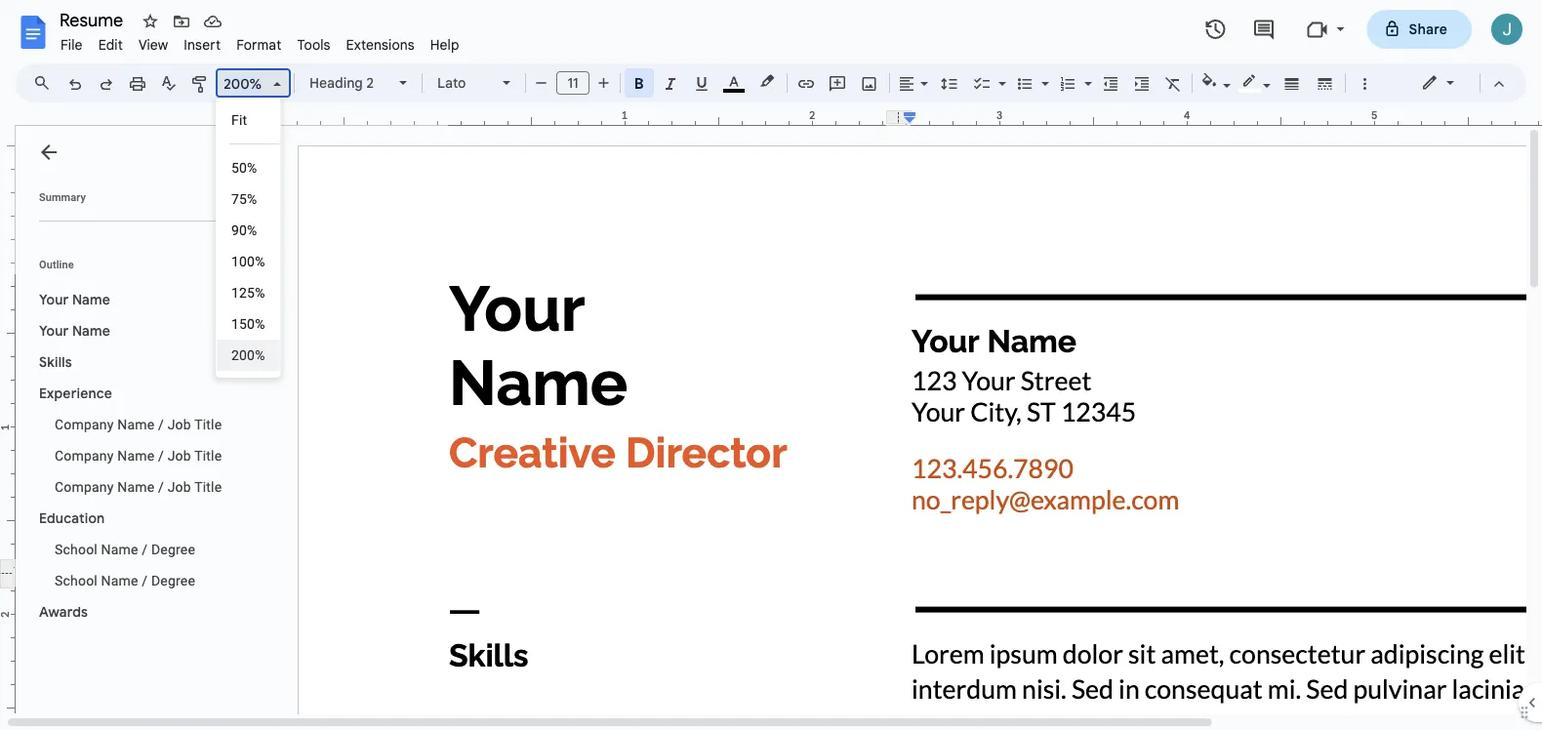 Task type: vqa. For each thing, say whether or not it's contained in the screenshot.
Awards
yes



Task type: describe. For each thing, give the bounding box(es) containing it.
2 company from the top
[[55, 448, 114, 464]]

50%
[[231, 160, 257, 176]]

extensions
[[346, 36, 415, 53]]

tools
[[297, 36, 331, 53]]

1 school from the top
[[55, 541, 98, 557]]

application containing share
[[0, 0, 1542, 730]]

file
[[61, 36, 83, 53]]

Font size text field
[[557, 71, 589, 95]]

Menus field
[[24, 69, 67, 97]]

view menu item
[[131, 33, 176, 56]]

file menu item
[[53, 33, 90, 56]]

education
[[39, 510, 105, 527]]

3 job from the top
[[168, 479, 191, 495]]

fit
[[231, 112, 247, 128]]

1 job from the top
[[168, 416, 191, 432]]

heading 2
[[309, 74, 374, 91]]

1 school name / degree from the top
[[55, 541, 195, 557]]

3 company from the top
[[55, 479, 114, 495]]

2 your from the top
[[39, 322, 69, 339]]

2 school name / degree from the top
[[55, 573, 195, 589]]

view
[[139, 36, 168, 53]]

Star checkbox
[[137, 8, 164, 35]]

insert image image
[[859, 69, 881, 97]]

150%
[[231, 316, 265, 332]]

Rename text field
[[53, 8, 135, 31]]

format
[[236, 36, 282, 53]]

125%
[[231, 285, 265, 301]]

format menu item
[[229, 33, 289, 56]]

100%
[[231, 253, 265, 269]]

2 job from the top
[[168, 448, 191, 464]]

experience
[[39, 385, 112, 402]]

2
[[366, 74, 374, 91]]

main toolbar
[[58, 0, 1380, 404]]

none field inside main toolbar
[[216, 68, 291, 99]]

1 company from the top
[[55, 416, 114, 432]]

1 company name / job title from the top
[[55, 416, 222, 432]]

extensions menu item
[[338, 33, 422, 56]]

edit
[[98, 36, 123, 53]]

Font size field
[[556, 71, 597, 96]]

background color image
[[1199, 69, 1221, 93]]

2 title from the top
[[194, 448, 222, 464]]

1 title from the top
[[194, 416, 222, 432]]

document outline element
[[16, 126, 281, 715]]

border width image
[[1281, 69, 1304, 97]]

insert menu item
[[176, 33, 229, 56]]



Task type: locate. For each thing, give the bounding box(es) containing it.
your
[[39, 291, 69, 308], [39, 322, 69, 339]]

1 vertical spatial company name / job title
[[55, 448, 222, 464]]

3 title from the top
[[194, 479, 222, 495]]

outline
[[39, 258, 74, 270]]

help
[[430, 36, 459, 53]]

mode and view toolbar
[[1407, 63, 1515, 103]]

menu bar
[[53, 25, 467, 58]]

outline heading
[[16, 257, 281, 284]]

school name / degree up awards at the bottom
[[55, 573, 195, 589]]

share button
[[1367, 10, 1472, 49]]

align & indent image
[[896, 69, 919, 97]]

your name up skills
[[39, 322, 110, 339]]

0 vertical spatial your name
[[39, 291, 110, 308]]

your name
[[39, 291, 110, 308], [39, 322, 110, 339]]

menu bar containing file
[[53, 25, 467, 58]]

menu bar inside menu bar banner
[[53, 25, 467, 58]]

3 company name / job title from the top
[[55, 479, 222, 495]]

0 vertical spatial degree
[[151, 541, 195, 557]]

summary heading
[[39, 189, 86, 205]]

0 vertical spatial your
[[39, 291, 69, 308]]

insert
[[184, 36, 221, 53]]

0 vertical spatial job
[[168, 416, 191, 432]]

edit menu item
[[90, 33, 131, 56]]

line & paragraph spacing image
[[939, 69, 961, 97]]

None field
[[216, 68, 291, 99]]

share
[[1409, 21, 1448, 38]]

help menu item
[[422, 33, 467, 56]]

1 your from the top
[[39, 291, 69, 308]]

0 vertical spatial school name / degree
[[55, 541, 195, 557]]

2 company name / job title from the top
[[55, 448, 222, 464]]

your down outline
[[39, 291, 69, 308]]

skills
[[39, 353, 72, 370]]

text color image
[[723, 69, 745, 93]]

0 vertical spatial school
[[55, 541, 98, 557]]

2 degree from the top
[[151, 573, 195, 589]]

school down the education
[[55, 541, 98, 557]]

styles list. heading 2 selected. option
[[309, 69, 388, 97]]

2 vertical spatial company name / job title
[[55, 479, 222, 495]]

0 vertical spatial company name / job title
[[55, 416, 222, 432]]

company
[[55, 416, 114, 432], [55, 448, 114, 464], [55, 479, 114, 495]]

school name / degree
[[55, 541, 195, 557], [55, 573, 195, 589]]

2 your name from the top
[[39, 322, 110, 339]]

1 vertical spatial degree
[[151, 573, 195, 589]]

font list. lato selected. option
[[437, 69, 491, 97]]

name
[[72, 291, 110, 308], [72, 322, 110, 339], [117, 416, 155, 432], [117, 448, 155, 464], [117, 479, 155, 495], [101, 541, 138, 557], [101, 573, 138, 589]]

school
[[55, 541, 98, 557], [55, 573, 98, 589]]

your name down outline
[[39, 291, 110, 308]]

1 degree from the top
[[151, 541, 195, 557]]

200%
[[231, 347, 265, 363]]

2 vertical spatial job
[[168, 479, 191, 495]]

1 vertical spatial your name
[[39, 322, 110, 339]]

0 vertical spatial title
[[194, 416, 222, 432]]

summary
[[39, 191, 86, 203]]

1 vertical spatial company
[[55, 448, 114, 464]]

90%
[[231, 222, 257, 238]]

awards
[[39, 603, 88, 620]]

title
[[194, 416, 222, 432], [194, 448, 222, 464], [194, 479, 222, 495]]

0 vertical spatial company
[[55, 416, 114, 432]]

75%
[[231, 191, 257, 207]]

menu bar banner
[[0, 0, 1542, 730]]

border dash image
[[1315, 69, 1337, 97]]

list box containing fit
[[216, 98, 281, 378]]

1 vertical spatial job
[[168, 448, 191, 464]]

application
[[0, 0, 1542, 730]]

school name / degree down the education
[[55, 541, 195, 557]]

2 vertical spatial company
[[55, 479, 114, 495]]

lato
[[437, 74, 466, 91]]

list box
[[216, 98, 281, 378]]

job
[[168, 416, 191, 432], [168, 448, 191, 464], [168, 479, 191, 495]]

school up awards at the bottom
[[55, 573, 98, 589]]

degree
[[151, 541, 195, 557], [151, 573, 195, 589]]

1 vertical spatial your
[[39, 322, 69, 339]]

Zoom text field
[[220, 70, 267, 98]]

highlight color image
[[757, 69, 778, 93]]

heading
[[309, 74, 363, 91]]

1 vertical spatial school name / degree
[[55, 573, 195, 589]]

1 vertical spatial title
[[194, 448, 222, 464]]

2 vertical spatial title
[[194, 479, 222, 495]]

company name / job title
[[55, 416, 222, 432], [55, 448, 222, 464], [55, 479, 222, 495]]

/
[[158, 416, 164, 432], [158, 448, 164, 464], [158, 479, 164, 495], [142, 541, 148, 557], [142, 573, 148, 589]]

2 school from the top
[[55, 573, 98, 589]]

1 vertical spatial school
[[55, 573, 98, 589]]

1 your name from the top
[[39, 291, 110, 308]]

your up skills
[[39, 322, 69, 339]]

tools menu item
[[289, 33, 338, 56]]



